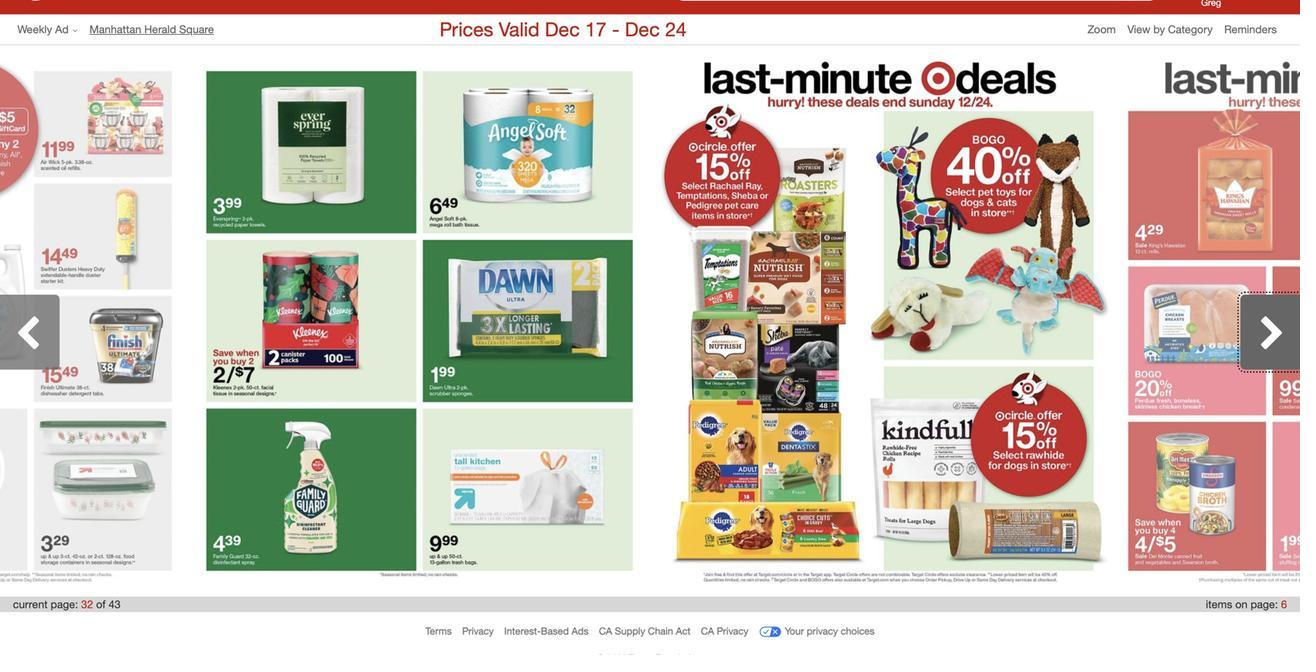 Task type: vqa. For each thing, say whether or not it's contained in the screenshot.
"CA" for CA Privacy
yes



Task type: describe. For each thing, give the bounding box(es) containing it.
prices
[[440, 18, 494, 41]]

weekly ad
[[17, 22, 69, 36]]

17
[[585, 18, 607, 41]]

weekly ad link
[[17, 22, 90, 37]]

2 dec from the left
[[625, 18, 660, 41]]

privacy link
[[462, 625, 494, 637]]

weekly
[[17, 22, 52, 36]]

reminders
[[1225, 22, 1277, 36]]

2 privacy from the left
[[717, 625, 749, 637]]

herald
[[144, 22, 176, 36]]

prices valid dec 17 - dec 24
[[440, 18, 687, 41]]

page 33 image
[[650, 54, 1111, 589]]

items
[[1206, 598, 1233, 612]]

ca supply chain act
[[599, 625, 691, 637]]

on
[[1236, 598, 1248, 612]]

view by category link
[[1128, 22, 1225, 36]]

ca for ca supply chain act
[[599, 625, 612, 637]]

zoom
[[1088, 22, 1116, 36]]

items on page: 6
[[1206, 598, 1288, 612]]

based
[[541, 625, 569, 637]]

view
[[1128, 22, 1151, 36]]

24
[[665, 18, 687, 41]]

manhattan herald square
[[90, 22, 214, 36]]

chain
[[648, 625, 673, 637]]

page 31 image
[[0, 54, 189, 589]]

Search Weekly Ad search field
[[669, 0, 1164, 2]]

terms link
[[426, 625, 452, 637]]

current
[[13, 598, 48, 612]]

your
[[785, 625, 804, 637]]

interest-based ads link
[[504, 625, 589, 637]]

your privacy choices link
[[759, 621, 875, 644]]

ca privacy link
[[701, 625, 749, 637]]

current page: 32 of 43
[[13, 598, 121, 612]]

manhattan herald square link
[[90, 22, 226, 37]]

43
[[109, 598, 121, 612]]

ad
[[55, 22, 69, 36]]

zoom link
[[1088, 22, 1128, 37]]

ca privacy
[[701, 625, 749, 637]]

of
[[96, 598, 106, 612]]



Task type: locate. For each thing, give the bounding box(es) containing it.
page 34 image
[[1111, 54, 1301, 589]]

privacy right terms
[[462, 625, 494, 637]]

zoom-in element
[[1088, 22, 1116, 36]]

category
[[1168, 22, 1213, 36]]

reminders link
[[1225, 22, 1289, 37]]

valid
[[499, 18, 540, 41]]

dec left '17'
[[545, 18, 580, 41]]

interest-based ads
[[504, 625, 589, 637]]

2 page: from the left
[[1251, 598, 1278, 612]]

1 dec from the left
[[545, 18, 580, 41]]

1 ca from the left
[[599, 625, 612, 637]]

1 horizontal spatial privacy
[[717, 625, 749, 637]]

ca supply chain act link
[[599, 625, 691, 637]]

page:
[[51, 598, 78, 612], [1251, 598, 1278, 612]]

ads
[[572, 625, 589, 637]]

manhattan
[[90, 22, 141, 36]]

privacy
[[807, 625, 838, 637]]

dec right -
[[625, 18, 660, 41]]

terms
[[426, 625, 452, 637]]

0 horizontal spatial privacy
[[462, 625, 494, 637]]

choices
[[841, 625, 875, 637]]

0 horizontal spatial dec
[[545, 18, 580, 41]]

2 ca from the left
[[701, 625, 714, 637]]

32
[[81, 598, 93, 612]]

1 horizontal spatial page:
[[1251, 598, 1278, 612]]

1 page: from the left
[[51, 598, 78, 612]]

-
[[612, 18, 620, 41]]

interest-
[[504, 625, 541, 637]]

ca for ca privacy
[[701, 625, 714, 637]]

page: left the 6
[[1251, 598, 1278, 612]]

your privacy choices
[[785, 625, 875, 637]]

privacy
[[462, 625, 494, 637], [717, 625, 749, 637]]

act
[[676, 625, 691, 637]]

ca left supply
[[599, 625, 612, 637]]

ccpa image
[[759, 621, 782, 644]]

ca
[[599, 625, 612, 637], [701, 625, 714, 637]]

view by category
[[1128, 22, 1213, 36]]

page: left 32
[[51, 598, 78, 612]]

form
[[669, 0, 1164, 2]]

0 horizontal spatial ca
[[599, 625, 612, 637]]

1 horizontal spatial dec
[[625, 18, 660, 41]]

6
[[1281, 598, 1288, 612]]

square
[[179, 22, 214, 36]]

1 privacy from the left
[[462, 625, 494, 637]]

ca right act
[[701, 625, 714, 637]]

by
[[1154, 22, 1165, 36]]

0 horizontal spatial page:
[[51, 598, 78, 612]]

page 32 image
[[189, 54, 650, 589]]

supply
[[615, 625, 645, 637]]

dec
[[545, 18, 580, 41], [625, 18, 660, 41]]

1 horizontal spatial ca
[[701, 625, 714, 637]]

privacy left ccpa icon
[[717, 625, 749, 637]]



